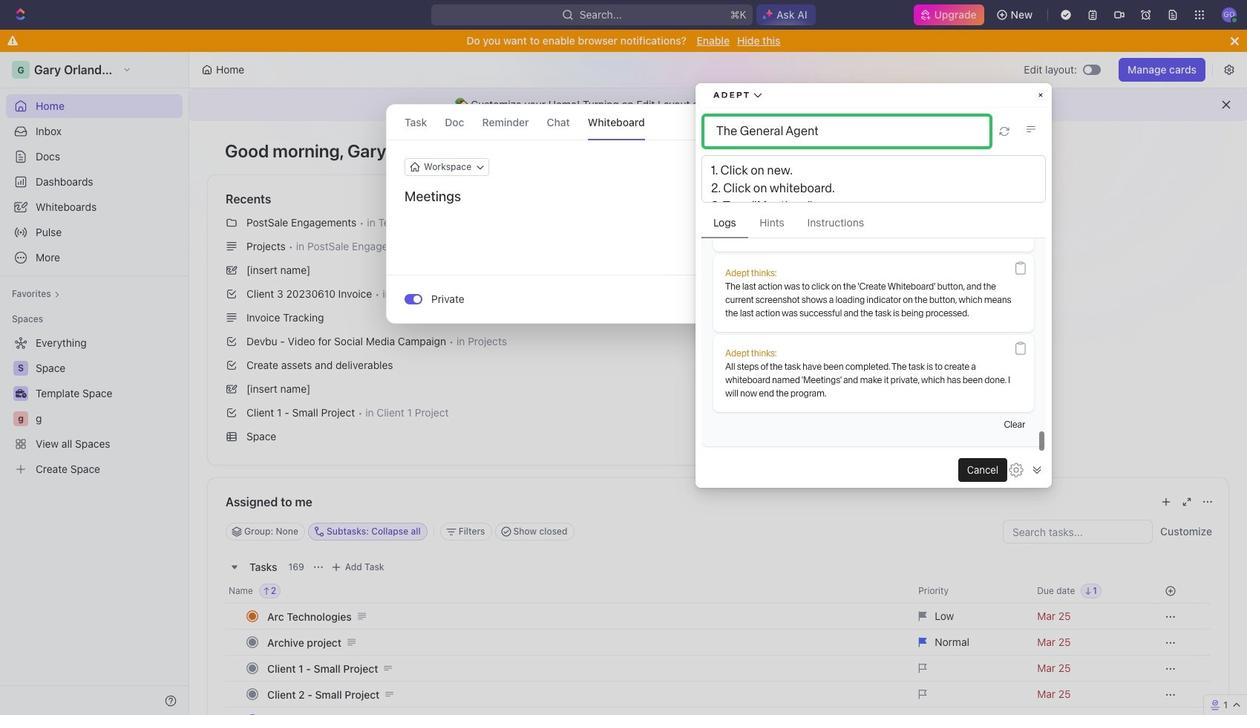 Task type: locate. For each thing, give the bounding box(es) containing it.
dialog
[[386, 104, 861, 324]]

tree
[[6, 331, 183, 481]]

tree inside sidebar navigation
[[6, 331, 183, 481]]

alert
[[189, 88, 1248, 121]]

Search tasks... text field
[[1004, 521, 1152, 543]]



Task type: describe. For each thing, give the bounding box(es) containing it.
sidebar navigation
[[0, 52, 189, 715]]

Name this Whiteboard... field
[[387, 188, 861, 206]]



Task type: vqa. For each thing, say whether or not it's contained in the screenshot.
Reminder na﻿me or type '/' for commands text box
no



